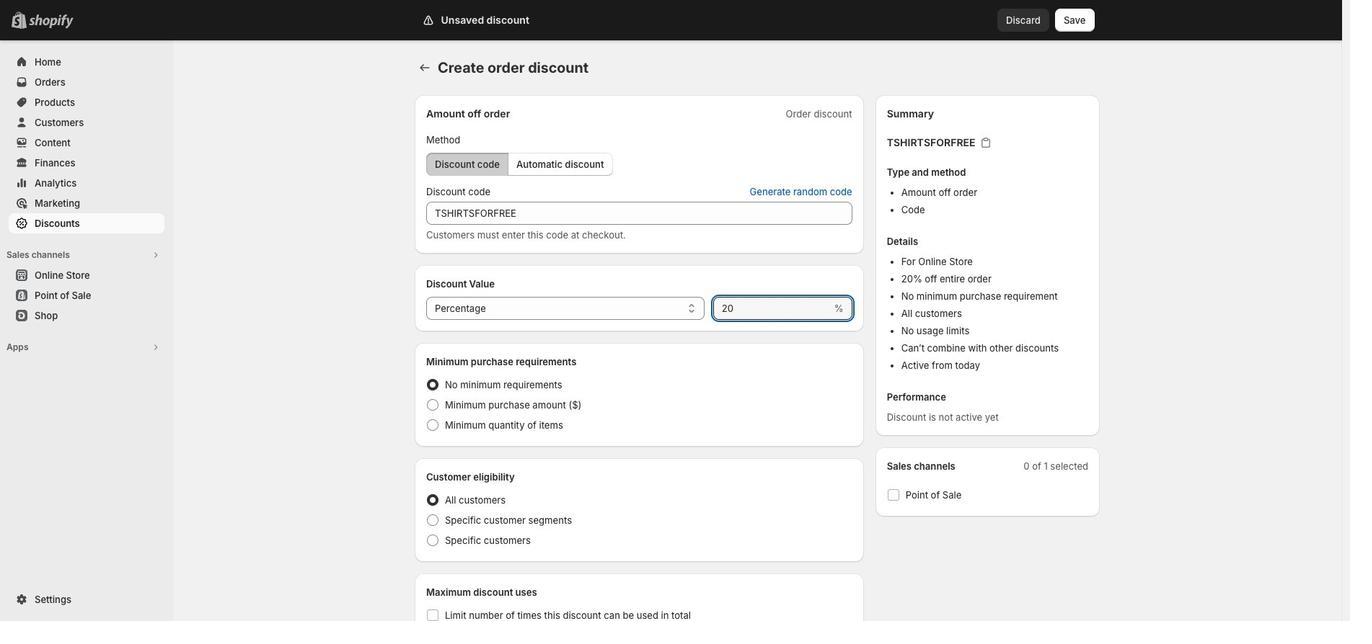 Task type: describe. For each thing, give the bounding box(es) containing it.
shopify image
[[29, 14, 74, 29]]



Task type: locate. For each thing, give the bounding box(es) containing it.
None text field
[[426, 202, 853, 225], [713, 297, 832, 320], [426, 202, 853, 225], [713, 297, 832, 320]]



Task type: vqa. For each thing, say whether or not it's contained in the screenshot.
Set up Shopify Payments image
no



